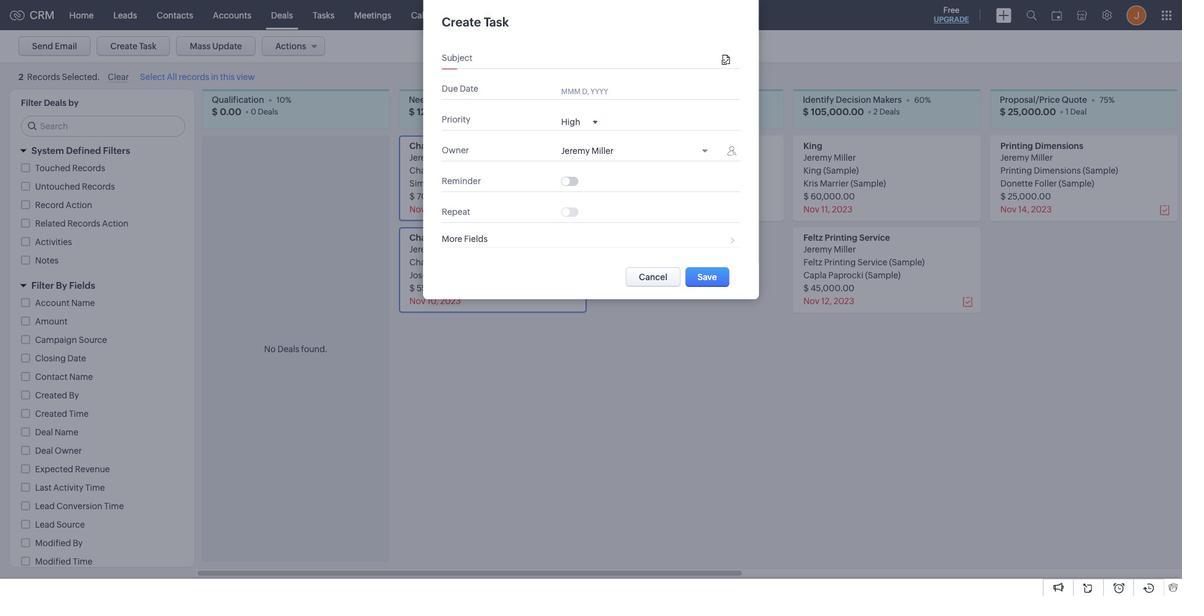 Task type: describe. For each thing, give the bounding box(es) containing it.
leads
[[113, 10, 137, 20]]

last
[[35, 483, 52, 493]]

send email button
[[18, 36, 91, 56]]

$ inside printing dimensions jeremy miller printing dimensions (sample) donette foller (sample) $ 25,000.00 nov 14, 2023
[[1001, 191, 1006, 201]]

account
[[35, 298, 69, 308]]

email
[[55, 41, 77, 51]]

no
[[264, 344, 276, 354]]

(sample) up the capla paprocki (sample) link on the right of page
[[889, 257, 925, 267]]

account name
[[35, 298, 95, 308]]

filter for filter by fields
[[31, 280, 54, 291]]

expected
[[35, 464, 73, 474]]

accounts
[[213, 10, 251, 20]]

name for account name
[[71, 298, 95, 308]]

proposal/price quote
[[1000, 95, 1087, 105]]

nov inside printing dimensions jeremy miller printing dimensions (sample) donette foller (sample) $ 25,000.00 nov 14, 2023
[[1001, 204, 1017, 214]]

MMM d, yyyy text field
[[561, 86, 629, 96]]

% for $ 25,000.00
[[1108, 95, 1115, 104]]

deal for deal name
[[35, 427, 53, 437]]

reports link
[[440, 0, 492, 30]]

in
[[211, 72, 218, 82]]

free upgrade
[[934, 6, 969, 24]]

jeremy inside feltz printing service jeremy miller feltz printing service (sample) capla paprocki (sample) $ 45,000.00 nov 12, 2023
[[804, 244, 832, 254]]

1 chemel from the top
[[606, 141, 638, 151]]

untouched
[[35, 182, 80, 191]]

created for created by
[[35, 390, 67, 400]]

calls link
[[401, 0, 440, 30]]

45,000.00
[[811, 283, 855, 293]]

donette
[[1001, 179, 1033, 188]]

fields inside filter by fields dropdown button
[[69, 280, 95, 291]]

1 25,000.00 from the top
[[1008, 106, 1056, 117]]

deal owner
[[35, 446, 82, 456]]

lead conversion time
[[35, 501, 124, 511]]

contact
[[35, 372, 67, 382]]

task inside button
[[139, 41, 157, 51]]

0 vertical spatial task
[[484, 15, 509, 29]]

$ 70,000.00
[[606, 191, 657, 201]]

% for $ 0.00
[[285, 95, 292, 104]]

time down revenue
[[85, 483, 105, 493]]

0 vertical spatial dimensions
[[1035, 141, 1083, 151]]

deals link
[[261, 0, 303, 30]]

select all records in this view
[[140, 72, 255, 82]]

makers
[[873, 95, 902, 105]]

miller inside printing dimensions jeremy miller printing dimensions (sample) donette foller (sample) $ 25,000.00 nov 14, 2023
[[1031, 153, 1053, 163]]

1
[[1065, 107, 1069, 116]]

subject name lookup image
[[722, 55, 730, 65]]

marrier
[[820, 179, 849, 188]]

logo image
[[10, 10, 25, 20]]

name for deal name
[[55, 427, 78, 437]]

quote
[[1062, 95, 1087, 105]]

0
[[251, 107, 256, 116]]

(sample) right marrier
[[851, 179, 886, 188]]

20 %
[[482, 95, 498, 104]]

proposition
[[630, 95, 677, 105]]

(sample) down feltz printing service (sample) link
[[865, 270, 901, 280]]

campaigns
[[501, 10, 547, 20]]

deal name
[[35, 427, 78, 437]]

75
[[1100, 95, 1108, 104]]

found.
[[301, 344, 328, 354]]

time down 'modified by'
[[73, 557, 92, 566]]

1 vertical spatial owner
[[55, 446, 82, 456]]

70,000.00
[[614, 191, 657, 201]]

modified for modified time
[[35, 557, 71, 566]]

jeremy miller
[[561, 146, 614, 156]]

modified for modified by
[[35, 538, 71, 548]]

date for closing date
[[67, 353, 86, 363]]

tasks link
[[303, 0, 344, 30]]

$ 125,000.00
[[409, 106, 469, 117]]

jeremy inside printing dimensions jeremy miller printing dimensions (sample) donette foller (sample) $ 25,000.00 nov 14, 2023
[[1001, 153, 1029, 163]]

105,000.00
[[811, 106, 864, 117]]

miller inside king jeremy miller king (sample) kris marrier (sample) $ 60,000.00 nov 11, 2023
[[834, 153, 856, 163]]

no deals found.
[[264, 344, 328, 354]]

deals inside "link"
[[271, 10, 293, 20]]

due date
[[442, 84, 478, 94]]

king link
[[804, 141, 822, 151]]

create inside create task button
[[110, 41, 137, 51]]

1 horizontal spatial create
[[442, 15, 481, 29]]

(sample) up donette foller (sample) link
[[1083, 166, 1118, 175]]

deals for no deals found.
[[277, 344, 299, 354]]

closing date
[[35, 353, 86, 363]]

foller
[[1035, 179, 1057, 188]]

filter deals by
[[21, 98, 79, 108]]

2 chemel from the top
[[606, 166, 638, 175]]

(sample) up the kris marrier (sample) link
[[823, 166, 859, 175]]

expected revenue
[[35, 464, 110, 474]]

10
[[276, 95, 285, 104]]

modified by
[[35, 538, 83, 548]]

lead for lead conversion time
[[35, 501, 55, 511]]

mass update button
[[176, 36, 256, 56]]

10 %
[[276, 95, 292, 104]]

contacts
[[157, 10, 193, 20]]

revenue
[[75, 464, 110, 474]]

mass update
[[190, 41, 242, 51]]

donette foller (sample) link
[[1001, 179, 1094, 188]]

$ down proposal/price
[[1000, 106, 1006, 117]]

this
[[220, 72, 235, 82]]

2023 inside printing dimensions jeremy miller printing dimensions (sample) donette foller (sample) $ 25,000.00 nov 14, 2023
[[1031, 204, 1052, 214]]

activity
[[53, 483, 83, 493]]

printing down 11,
[[825, 233, 857, 243]]

$ left 0.00
[[212, 106, 218, 117]]

2 records from the left
[[179, 72, 209, 82]]

upgrade
[[934, 15, 969, 24]]

source for campaign source
[[79, 335, 107, 345]]

2 % from the left
[[492, 95, 498, 104]]

60 %
[[914, 95, 931, 104]]

$ 25,000.00
[[1000, 106, 1056, 117]]

repeat
[[442, 207, 470, 217]]

home link
[[59, 0, 104, 30]]

deal for deal owner
[[35, 446, 53, 456]]

value
[[606, 95, 628, 105]]

1 vertical spatial service
[[858, 257, 888, 267]]

feltz printing service link
[[804, 233, 890, 243]]

printing up donette on the right of the page
[[1001, 166, 1032, 175]]

campaign
[[35, 335, 77, 345]]

jeremy inside field
[[561, 146, 590, 156]]

stageview
[[18, 72, 67, 82]]

tasks
[[313, 10, 335, 20]]

create task button
[[97, 36, 170, 56]]

$ inside king jeremy miller king (sample) kris marrier (sample) $ 60,000.00 nov 11, 2023
[[804, 191, 809, 201]]

14,
[[1018, 204, 1029, 214]]

Jeremy Miller field
[[561, 146, 714, 158]]

contact name
[[35, 372, 93, 382]]

3 % from the left
[[699, 95, 706, 104]]

deals for 0 deals
[[258, 107, 278, 116]]

jeremy inside king jeremy miller king (sample) kris marrier (sample) $ 60,000.00 nov 11, 2023
[[804, 153, 832, 163]]

60
[[914, 95, 925, 104]]

time right conversion
[[104, 501, 124, 511]]

system defined filters
[[31, 145, 130, 156]]

$ left 70,000.00
[[606, 191, 612, 201]]

1 vertical spatial dimensions
[[1034, 166, 1081, 175]]

identify
[[803, 95, 834, 105]]

needs analysis
[[409, 95, 470, 105]]

defined
[[66, 145, 101, 156]]



Task type: vqa. For each thing, say whether or not it's contained in the screenshot.
Search icon
no



Task type: locate. For each thing, give the bounding box(es) containing it.
1 horizontal spatial 2
[[873, 107, 878, 116]]

40 %
[[689, 95, 706, 104]]

None button
[[626, 267, 680, 287]]

jeremy inside chemel jeremy miller chemel (sample)
[[606, 153, 635, 163]]

2023 inside feltz printing service jeremy miller feltz printing service (sample) capla paprocki (sample) $ 45,000.00 nov 12, 2023
[[834, 296, 854, 306]]

printing dimensions (sample) link
[[1001, 166, 1118, 175]]

calls
[[411, 10, 431, 20]]

25,000.00 inside printing dimensions jeremy miller printing dimensions (sample) donette foller (sample) $ 25,000.00 nov 14, 2023
[[1008, 191, 1051, 201]]

king up king (sample) link
[[804, 141, 822, 151]]

lead for lead source
[[35, 520, 55, 530]]

created by
[[35, 390, 79, 400]]

filter by fields
[[31, 280, 95, 291]]

75 %
[[1100, 95, 1115, 104]]

0 vertical spatial lead
[[35, 501, 55, 511]]

jeremy down high
[[561, 146, 590, 156]]

lead down the last
[[35, 501, 55, 511]]

needs
[[409, 95, 435, 105]]

1 vertical spatial source
[[56, 520, 85, 530]]

1 % from the left
[[285, 95, 292, 104]]

2 down makers
[[873, 107, 878, 116]]

(sample) down printing dimensions (sample) link
[[1059, 179, 1094, 188]]

1 feltz from the top
[[804, 233, 823, 243]]

records left in
[[179, 72, 209, 82]]

0 vertical spatial modified
[[35, 538, 71, 548]]

closing
[[35, 353, 66, 363]]

more
[[442, 234, 462, 244]]

filter inside dropdown button
[[31, 280, 54, 291]]

created up deal name
[[35, 409, 67, 419]]

date
[[460, 84, 478, 94], [67, 353, 86, 363]]

created time
[[35, 409, 89, 419]]

meetings
[[354, 10, 391, 20]]

1 horizontal spatial create task
[[442, 15, 509, 29]]

1 king from the top
[[804, 141, 822, 151]]

reminder
[[442, 176, 481, 186]]

0 vertical spatial king
[[804, 141, 822, 151]]

feltz up capla
[[804, 257, 822, 267]]

1 horizontal spatial action
[[102, 219, 129, 228]]

25,000.00
[[1008, 106, 1056, 117], [1008, 191, 1051, 201]]

clear
[[108, 72, 129, 82]]

by up account name
[[56, 280, 67, 291]]

1 vertical spatial date
[[67, 353, 86, 363]]

12,
[[821, 296, 832, 306]]

1 vertical spatial task
[[139, 41, 157, 51]]

2 feltz from the top
[[804, 257, 822, 267]]

name
[[71, 298, 95, 308], [69, 372, 93, 382], [55, 427, 78, 437]]

1 vertical spatial 2
[[873, 107, 878, 116]]

1 vertical spatial feltz
[[804, 257, 822, 267]]

printing dimensions link
[[1001, 141, 1083, 151]]

0 vertical spatial source
[[79, 335, 107, 345]]

action down untouched records
[[102, 219, 129, 228]]

1 vertical spatial created
[[35, 409, 67, 419]]

0 vertical spatial created
[[35, 390, 67, 400]]

1 created from the top
[[35, 390, 67, 400]]

0 horizontal spatial 2
[[18, 72, 24, 82]]

0 vertical spatial filter
[[21, 98, 42, 108]]

owner down priority at the left
[[442, 145, 469, 155]]

jeremy up donette on the right of the page
[[1001, 153, 1029, 163]]

task
[[484, 15, 509, 29], [139, 41, 157, 51]]

miller inside chemel jeremy miller chemel (sample)
[[637, 153, 659, 163]]

deals for 2 deals
[[880, 107, 900, 116]]

1 horizontal spatial owner
[[442, 145, 469, 155]]

2 records selected.
[[18, 72, 100, 82]]

0 horizontal spatial records
[[27, 72, 60, 82]]

source right "campaign" in the left of the page
[[79, 335, 107, 345]]

miller inside feltz printing service jeremy miller feltz printing service (sample) capla paprocki (sample) $ 45,000.00 nov 12, 2023
[[834, 244, 856, 254]]

0 vertical spatial fields
[[464, 234, 488, 244]]

chemel link
[[606, 141, 638, 151]]

feltz
[[804, 233, 823, 243], [804, 257, 822, 267]]

feltz down 11,
[[804, 233, 823, 243]]

(sample) down jeremy miller field
[[640, 166, 675, 175]]

nov inside feltz printing service jeremy miller feltz printing service (sample) capla paprocki (sample) $ 45,000.00 nov 12, 2023
[[804, 296, 820, 306]]

11,
[[821, 204, 830, 214]]

time down created by
[[69, 409, 89, 419]]

mass
[[190, 41, 211, 51]]

name down filter by fields dropdown button
[[71, 298, 95, 308]]

task right the "reports"
[[484, 15, 509, 29]]

2 king from the top
[[804, 166, 822, 175]]

king up kris
[[804, 166, 822, 175]]

nov left the "12,"
[[804, 296, 820, 306]]

filter
[[21, 98, 42, 108], [31, 280, 54, 291]]

notes
[[35, 256, 59, 265]]

created for created time
[[35, 409, 67, 419]]

chemel down jeremy miller field
[[606, 166, 638, 175]]

0 vertical spatial records
[[72, 163, 105, 173]]

by up modified time
[[73, 538, 83, 548]]

40
[[689, 95, 699, 104]]

$ down donette on the right of the page
[[1001, 191, 1006, 201]]

owner up expected revenue
[[55, 446, 82, 456]]

deals up actions
[[271, 10, 293, 20]]

records down touched records
[[82, 182, 115, 191]]

name for contact name
[[69, 372, 93, 382]]

2023 down the 60,000.00
[[832, 204, 853, 214]]

1 vertical spatial filter
[[31, 280, 54, 291]]

2 for 2 records selected.
[[18, 72, 24, 82]]

source
[[79, 335, 107, 345], [56, 520, 85, 530]]

related records action
[[35, 219, 129, 228]]

1 vertical spatial modified
[[35, 557, 71, 566]]

0 horizontal spatial action
[[66, 200, 92, 210]]

2023
[[832, 204, 853, 214], [1031, 204, 1052, 214], [834, 296, 854, 306]]

records for related
[[67, 219, 100, 228]]

4 % from the left
[[925, 95, 931, 104]]

activities
[[35, 237, 72, 247]]

decision
[[836, 95, 871, 105]]

miller down high field
[[592, 146, 614, 156]]

reports
[[450, 10, 482, 20]]

dimensions up donette foller (sample) link
[[1034, 166, 1081, 175]]

2 created from the top
[[35, 409, 67, 419]]

2 vertical spatial deal
[[35, 446, 53, 456]]

1 vertical spatial deal
[[35, 427, 53, 437]]

feltz printing service jeremy miller feltz printing service (sample) capla paprocki (sample) $ 45,000.00 nov 12, 2023
[[804, 233, 925, 306]]

deal up expected
[[35, 446, 53, 456]]

deal right 1
[[1070, 107, 1087, 116]]

records down defined
[[72, 163, 105, 173]]

0 deals
[[251, 107, 278, 116]]

service up the capla paprocki (sample) link on the right of page
[[858, 257, 888, 267]]

contacts link
[[147, 0, 203, 30]]

miller down chemel link
[[637, 153, 659, 163]]

jeremy
[[561, 146, 590, 156], [606, 153, 635, 163], [804, 153, 832, 163], [1001, 153, 1029, 163], [804, 244, 832, 254]]

fields up account name
[[69, 280, 95, 291]]

0 horizontal spatial fields
[[69, 280, 95, 291]]

kris marrier (sample) link
[[804, 179, 886, 188]]

deals right no
[[277, 344, 299, 354]]

nov left 11,
[[804, 204, 820, 214]]

touched records
[[35, 163, 105, 173]]

2 vertical spatial records
[[67, 219, 100, 228]]

None text field
[[561, 54, 719, 64]]

king (sample) link
[[804, 166, 859, 175]]

jeremy up capla
[[804, 244, 832, 254]]

identify decision makers
[[803, 95, 902, 105]]

created down the contact
[[35, 390, 67, 400]]

date right due
[[460, 84, 478, 94]]

1 vertical spatial chemel
[[606, 166, 638, 175]]

0 horizontal spatial date
[[67, 353, 86, 363]]

1 horizontal spatial task
[[484, 15, 509, 29]]

2 lead from the top
[[35, 520, 55, 530]]

1 vertical spatial name
[[69, 372, 93, 382]]

by for created
[[69, 390, 79, 400]]

0 vertical spatial create task
[[442, 15, 509, 29]]

jeremy down chemel link
[[606, 153, 635, 163]]

1 vertical spatial records
[[82, 182, 115, 191]]

2 vertical spatial by
[[73, 538, 83, 548]]

1 lead from the top
[[35, 501, 55, 511]]

name down created time
[[55, 427, 78, 437]]

time
[[69, 409, 89, 419], [85, 483, 105, 493], [104, 501, 124, 511], [73, 557, 92, 566]]

meetings link
[[344, 0, 401, 30]]

0 vertical spatial owner
[[442, 145, 469, 155]]

actions
[[275, 41, 306, 51]]

chemel down value
[[606, 141, 638, 151]]

lead up 'modified by'
[[35, 520, 55, 530]]

conversion
[[56, 501, 102, 511]]

accounts link
[[203, 0, 261, 30]]

records for untouched
[[82, 182, 115, 191]]

$ 0.00
[[212, 106, 241, 117]]

create
[[442, 15, 481, 29], [110, 41, 137, 51]]

chemel jeremy miller chemel (sample)
[[606, 141, 675, 175]]

1 horizontal spatial date
[[460, 84, 478, 94]]

create task down leads
[[110, 41, 157, 51]]

0 vertical spatial date
[[460, 84, 478, 94]]

filter up account
[[31, 280, 54, 291]]

lead source
[[35, 520, 85, 530]]

deals down makers
[[880, 107, 900, 116]]

dimensions up printing dimensions (sample) link
[[1035, 141, 1083, 151]]

2 25,000.00 from the top
[[1008, 191, 1051, 201]]

0 horizontal spatial create task
[[110, 41, 157, 51]]

deals for filter deals by
[[44, 98, 66, 108]]

1 horizontal spatial fields
[[464, 234, 488, 244]]

(sample) inside chemel jeremy miller chemel (sample)
[[640, 166, 675, 175]]

deals left by
[[44, 98, 66, 108]]

0.00
[[220, 106, 241, 117]]

60,000.00
[[811, 191, 855, 201]]

$ inside feltz printing service jeremy miller feltz printing service (sample) capla paprocki (sample) $ 45,000.00 nov 12, 2023
[[804, 283, 809, 293]]

source down conversion
[[56, 520, 85, 530]]

select
[[140, 72, 165, 82]]

name down closing date
[[69, 372, 93, 382]]

date for due date
[[460, 84, 478, 94]]

1 vertical spatial action
[[102, 219, 129, 228]]

0 horizontal spatial task
[[139, 41, 157, 51]]

2 vertical spatial name
[[55, 427, 78, 437]]

send
[[32, 41, 53, 51]]

1 horizontal spatial records
[[179, 72, 209, 82]]

subject
[[442, 53, 472, 63]]

25,000.00 down proposal/price
[[1008, 106, 1056, 117]]

1 vertical spatial create task
[[110, 41, 157, 51]]

deals
[[271, 10, 293, 20], [44, 98, 66, 108], [258, 107, 278, 116], [880, 107, 900, 116], [277, 344, 299, 354]]

Search text field
[[22, 116, 185, 136]]

source for lead source
[[56, 520, 85, 530]]

2 up 'filter deals by'
[[18, 72, 24, 82]]

update
[[212, 41, 242, 51]]

action up related records action
[[66, 200, 92, 210]]

records for touched
[[72, 163, 105, 173]]

1 vertical spatial fields
[[69, 280, 95, 291]]

1 vertical spatial 25,000.00
[[1008, 191, 1051, 201]]

$ down needs
[[409, 106, 415, 117]]

0 vertical spatial deal
[[1070, 107, 1087, 116]]

fields right more
[[464, 234, 488, 244]]

% for $ 105,000.00
[[925, 95, 931, 104]]

1 vertical spatial king
[[804, 166, 822, 175]]

0 vertical spatial action
[[66, 200, 92, 210]]

miller down printing dimensions link
[[1031, 153, 1053, 163]]

$ down capla
[[804, 283, 809, 293]]

modified down lead source
[[35, 538, 71, 548]]

filter by fields button
[[10, 275, 195, 296]]

campaign source
[[35, 335, 107, 345]]

1 modified from the top
[[35, 538, 71, 548]]

create task up the subject
[[442, 15, 509, 29]]

printing down $ 25,000.00
[[1001, 141, 1033, 151]]

miller down feltz printing service "link"
[[834, 244, 856, 254]]

records down record action
[[67, 219, 100, 228]]

filter for filter deals by
[[21, 98, 42, 108]]

nov left 14,
[[1001, 204, 1017, 214]]

modified down 'modified by'
[[35, 557, 71, 566]]

record
[[35, 200, 64, 210]]

deal
[[1070, 107, 1087, 116], [35, 427, 53, 437], [35, 446, 53, 456]]

create up the subject
[[442, 15, 481, 29]]

proposal/price
[[1000, 95, 1060, 105]]

by for filter
[[56, 280, 67, 291]]

by
[[68, 98, 79, 108]]

0 vertical spatial name
[[71, 298, 95, 308]]

$ down kris
[[804, 191, 809, 201]]

0 vertical spatial feltz
[[804, 233, 823, 243]]

25,000.00 up 14,
[[1008, 191, 1051, 201]]

miller inside field
[[592, 146, 614, 156]]

0 vertical spatial 25,000.00
[[1008, 106, 1056, 117]]

0 vertical spatial 2
[[18, 72, 24, 82]]

priority
[[442, 115, 470, 124]]

paprocki
[[829, 270, 864, 280]]

jeremy down king link
[[804, 153, 832, 163]]

2023 right 14,
[[1031, 204, 1052, 214]]

deal up deal owner on the left of page
[[35, 427, 53, 437]]

1 records from the left
[[27, 72, 60, 82]]

None submit
[[685, 267, 729, 287]]

service up feltz printing service (sample) link
[[859, 233, 890, 243]]

by inside dropdown button
[[56, 280, 67, 291]]

0 vertical spatial chemel
[[606, 141, 638, 151]]

created
[[35, 390, 67, 400], [35, 409, 67, 419]]

all
[[167, 72, 177, 82]]

1 deal
[[1065, 107, 1087, 116]]

2 for 2 deals
[[873, 107, 878, 116]]

filters
[[103, 145, 130, 156]]

records up 'filter deals by'
[[27, 72, 60, 82]]

0 horizontal spatial create
[[110, 41, 137, 51]]

$ 105,000.00
[[803, 106, 864, 117]]

capla paprocki (sample) link
[[804, 270, 901, 280]]

printing dimensions jeremy miller printing dimensions (sample) donette foller (sample) $ 25,000.00 nov 14, 2023
[[1001, 141, 1118, 214]]

5 % from the left
[[1108, 95, 1115, 104]]

High field
[[561, 116, 598, 127]]

printing up paprocki
[[824, 257, 856, 267]]

by down contact name
[[69, 390, 79, 400]]

$
[[212, 106, 218, 117], [409, 106, 415, 117], [803, 106, 809, 117], [1000, 106, 1006, 117], [606, 191, 612, 201], [804, 191, 809, 201], [1001, 191, 1006, 201], [804, 283, 809, 293]]

2023 down the "45,000.00"
[[834, 296, 854, 306]]

create task inside button
[[110, 41, 157, 51]]

create down leads
[[110, 41, 137, 51]]

miller up king (sample) link
[[834, 153, 856, 163]]

2 modified from the top
[[35, 557, 71, 566]]

date down campaign source at bottom
[[67, 353, 86, 363]]

0 vertical spatial create
[[442, 15, 481, 29]]

deals right 0
[[258, 107, 278, 116]]

by for modified
[[73, 538, 83, 548]]

$ down identify
[[803, 106, 809, 117]]

0 horizontal spatial owner
[[55, 446, 82, 456]]

task up select
[[139, 41, 157, 51]]

filter down stageview
[[21, 98, 42, 108]]

1 vertical spatial lead
[[35, 520, 55, 530]]

2023 inside king jeremy miller king (sample) kris marrier (sample) $ 60,000.00 nov 11, 2023
[[832, 204, 853, 214]]

0 vertical spatial service
[[859, 233, 890, 243]]

0 vertical spatial by
[[56, 280, 67, 291]]

1 vertical spatial by
[[69, 390, 79, 400]]

nov inside king jeremy miller king (sample) kris marrier (sample) $ 60,000.00 nov 11, 2023
[[804, 204, 820, 214]]

1 vertical spatial create
[[110, 41, 137, 51]]

(sample)
[[640, 166, 675, 175], [823, 166, 859, 175], [1083, 166, 1118, 175], [851, 179, 886, 188], [1059, 179, 1094, 188], [889, 257, 925, 267], [865, 270, 901, 280]]



